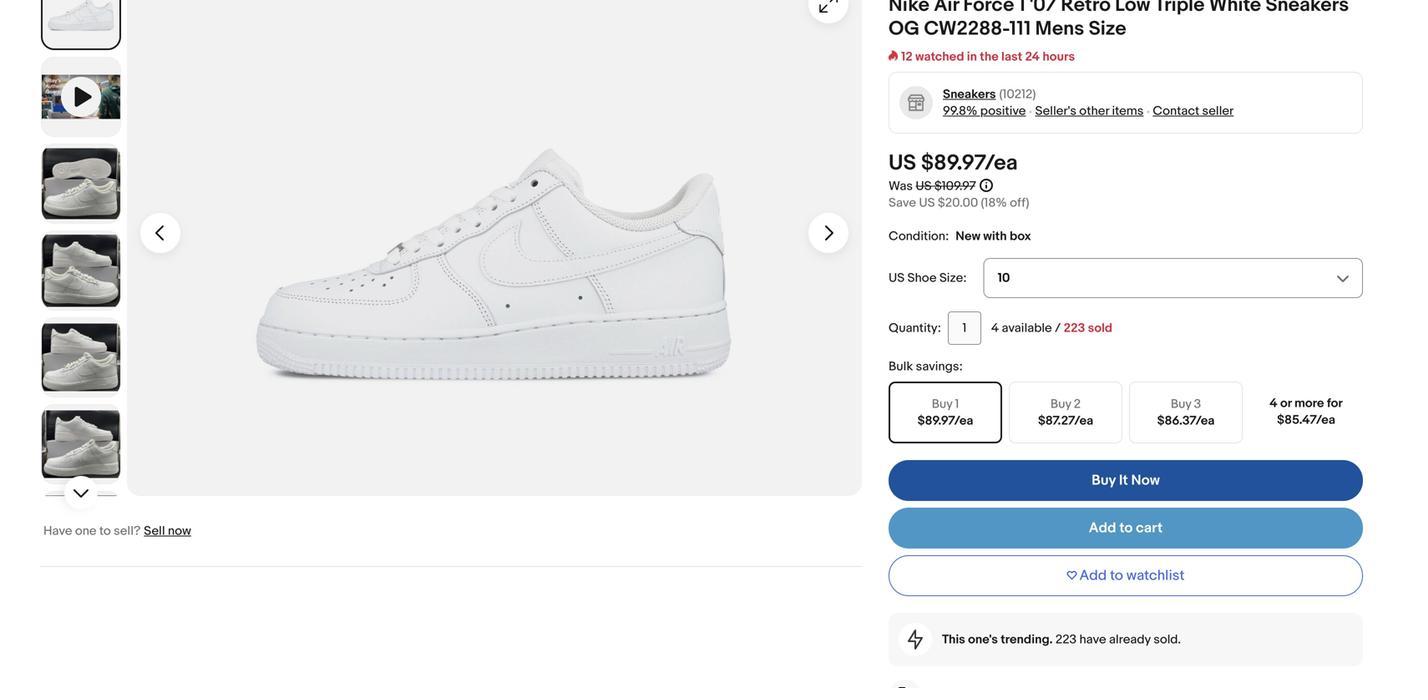 Task type: locate. For each thing, give the bounding box(es) containing it.
the
[[980, 49, 999, 64]]

223 right /
[[1064, 321, 1086, 336]]

/
[[1055, 321, 1062, 336]]

add left cart
[[1090, 520, 1117, 537]]

picture 4 of 7 image
[[42, 318, 120, 397]]

video 1 of 1 image
[[42, 58, 120, 136]]

size right mens
[[1089, 17, 1127, 41]]

1 vertical spatial 223
[[1056, 633, 1077, 648]]

to inside add to watchlist button
[[1111, 568, 1124, 585]]

contact
[[1153, 104, 1200, 119]]

0 vertical spatial add
[[1090, 520, 1117, 537]]

have one to sell? sell now
[[43, 524, 191, 539]]

1 down savings:
[[956, 397, 960, 412]]

4
[[992, 321, 1000, 336], [1270, 396, 1278, 411]]

0 vertical spatial $89.97/ea
[[922, 151, 1018, 176]]

this one's trending. 223 have already sold.
[[943, 633, 1182, 648]]

0 vertical spatial 223
[[1064, 321, 1086, 336]]

size inside nike air force 1 '07 retro low triple white sneakers og cw2288-111 mens size
[[1089, 17, 1127, 41]]

1 vertical spatial size
[[940, 271, 964, 286]]

white
[[1210, 0, 1262, 17]]

0 vertical spatial 4
[[992, 321, 1000, 336]]

now
[[168, 524, 191, 539]]

4 inside 4 or more for $85.47/ea
[[1270, 396, 1278, 411]]

0 horizontal spatial 1
[[956, 397, 960, 412]]

sold
[[1089, 321, 1113, 336]]

$89.97/ea up $109.97
[[922, 151, 1018, 176]]

4 left or
[[1270, 396, 1278, 411]]

sneakers up 99.8%
[[943, 87, 997, 102]]

4 or more for $85.47/ea
[[1270, 396, 1344, 428]]

4 right quantity: text field
[[992, 321, 1000, 336]]

sneakers inside nike air force 1 '07 retro low triple white sneakers og cw2288-111 mens size
[[1266, 0, 1350, 17]]

to left watchlist
[[1111, 568, 1124, 585]]

0 horizontal spatial 4
[[992, 321, 1000, 336]]

to for add to watchlist
[[1111, 568, 1124, 585]]

us left shoe
[[889, 271, 905, 286]]

one
[[75, 524, 97, 539]]

for
[[1328, 396, 1344, 411]]

save
[[889, 196, 917, 211]]

$89.97/ea down savings:
[[918, 414, 974, 429]]

off)
[[1010, 196, 1030, 211]]

1 inside nike air force 1 '07 retro low triple white sneakers og cw2288-111 mens size
[[1019, 0, 1026, 17]]

0 vertical spatial 1
[[1019, 0, 1026, 17]]

picture 5 of 7 image
[[42, 405, 120, 484]]

sneakers image
[[900, 86, 934, 120]]

add to watchlist button
[[889, 556, 1364, 597]]

other
[[1080, 104, 1110, 119]]

1 vertical spatial 1
[[956, 397, 960, 412]]

to inside add to cart link
[[1120, 520, 1133, 537]]

buy left 3
[[1171, 397, 1192, 412]]

this
[[943, 633, 966, 648]]

add for add to watchlist
[[1080, 568, 1107, 585]]

buy
[[932, 397, 953, 412], [1051, 397, 1072, 412], [1171, 397, 1192, 412], [1092, 472, 1117, 490]]

buy 2 $87.27/ea
[[1039, 397, 1094, 429]]

$87.27/ea
[[1039, 414, 1094, 429]]

buy inside buy 2 $87.27/ea
[[1051, 397, 1072, 412]]

0 vertical spatial sneakers
[[1266, 0, 1350, 17]]

1 vertical spatial add
[[1080, 568, 1107, 585]]

add to cart link
[[889, 508, 1364, 549]]

sold.
[[1154, 633, 1182, 648]]

buy left it
[[1092, 472, 1117, 490]]

buy down savings:
[[932, 397, 953, 412]]

99.8% positive
[[943, 104, 1027, 119]]

size
[[1089, 17, 1127, 41], [940, 271, 964, 286]]

buy 3 $86.37/ea
[[1158, 397, 1215, 429]]

og
[[889, 17, 920, 41]]

us $89.97/ea
[[889, 151, 1018, 176]]

1 left '07
[[1019, 0, 1026, 17]]

available
[[1002, 321, 1053, 336]]

it
[[1120, 472, 1129, 490]]

1 horizontal spatial 1
[[1019, 0, 1026, 17]]

1
[[1019, 0, 1026, 17], [956, 397, 960, 412]]

buy it now
[[1092, 472, 1161, 490]]

to left cart
[[1120, 520, 1133, 537]]

1 horizontal spatial size
[[1089, 17, 1127, 41]]

sneakers right white
[[1266, 0, 1350, 17]]

223 left 'have'
[[1056, 633, 1077, 648]]

sell?
[[114, 524, 141, 539]]

$89.97/ea
[[922, 151, 1018, 176], [918, 414, 974, 429]]

to for add to cart
[[1120, 520, 1133, 537]]

add
[[1090, 520, 1117, 537], [1080, 568, 1107, 585]]

add inside button
[[1080, 568, 1107, 585]]

buy 1 $89.97/ea
[[918, 397, 974, 429]]

have
[[1080, 633, 1107, 648]]

sneakers
[[1266, 0, 1350, 17], [943, 87, 997, 102]]

$109.97
[[935, 179, 976, 194]]

1 horizontal spatial 4
[[1270, 396, 1278, 411]]

buy inside buy 1 $89.97/ea
[[932, 397, 953, 412]]

buy left 2 at the right of the page
[[1051, 397, 1072, 412]]

buy for 3
[[1171, 397, 1192, 412]]

us
[[889, 151, 917, 176], [916, 179, 932, 194], [920, 196, 936, 211], [889, 271, 905, 286]]

1 vertical spatial 4
[[1270, 396, 1278, 411]]

buy for 2
[[1051, 397, 1072, 412]]

size right shoe
[[940, 271, 964, 286]]

1 horizontal spatial sneakers
[[1266, 0, 1350, 17]]

seller
[[1203, 104, 1234, 119]]

0 horizontal spatial size
[[940, 271, 964, 286]]

add down add to cart link
[[1080, 568, 1107, 585]]

223
[[1064, 321, 1086, 336], [1056, 633, 1077, 648]]

picture 1 of 7 image
[[43, 0, 120, 49]]

positive
[[981, 104, 1027, 119]]

hours
[[1043, 49, 1076, 64]]

to
[[1120, 520, 1133, 537], [99, 524, 111, 539], [1111, 568, 1124, 585]]

shoe
[[908, 271, 937, 286]]

more
[[1295, 396, 1325, 411]]

1 vertical spatial sneakers
[[943, 87, 997, 102]]

picture 3 of 7 image
[[42, 232, 120, 310]]

buy inside 'buy 3 $86.37/ea'
[[1171, 397, 1192, 412]]

have
[[43, 524, 72, 539]]

0 vertical spatial size
[[1089, 17, 1127, 41]]

(10212)
[[1000, 87, 1037, 102]]

nike air force 1 '07 retro low triple white sneakers og cw2288-111 mens size
[[889, 0, 1350, 41]]

contact seller link
[[1153, 104, 1234, 119]]

new
[[956, 229, 981, 244]]



Task type: describe. For each thing, give the bounding box(es) containing it.
in
[[968, 49, 978, 64]]

watchlist
[[1127, 568, 1185, 585]]

box
[[1010, 229, 1032, 244]]

now
[[1132, 472, 1161, 490]]

trending.
[[1001, 633, 1053, 648]]

sneakers (10212)
[[943, 87, 1037, 102]]

savings:
[[916, 359, 963, 374]]

last
[[1002, 49, 1023, 64]]

to right one
[[99, 524, 111, 539]]

watched
[[916, 49, 965, 64]]

low
[[1116, 0, 1151, 17]]

12
[[902, 49, 913, 64]]

triple
[[1155, 0, 1205, 17]]

contact seller
[[1153, 104, 1234, 119]]

with details__icon image
[[908, 630, 923, 650]]

condition:
[[889, 229, 950, 244]]

sneakers link
[[943, 86, 997, 103]]

was us $109.97
[[889, 179, 976, 194]]

bulk savings:
[[889, 359, 963, 374]]

add for add to cart
[[1090, 520, 1117, 537]]

99.8%
[[943, 104, 978, 119]]

1 inside buy 1 $89.97/ea
[[956, 397, 960, 412]]

seller's other items link
[[1036, 104, 1144, 119]]

us down was us $109.97
[[920, 196, 936, 211]]

or
[[1281, 396, 1293, 411]]

$20.00
[[938, 196, 979, 211]]

Quantity: text field
[[948, 312, 982, 345]]

12 watched in the last 24 hours
[[902, 49, 1076, 64]]

$86.37/ea
[[1158, 414, 1215, 429]]

99.8% positive link
[[943, 104, 1027, 119]]

buy for 1
[[932, 397, 953, 412]]

one's
[[969, 633, 999, 648]]

1 vertical spatial $89.97/ea
[[918, 414, 974, 429]]

2
[[1074, 397, 1081, 412]]

picture 2 of 7 image
[[42, 145, 120, 223]]

'07
[[1030, 0, 1057, 17]]

sell
[[144, 524, 165, 539]]

4 for 4 or more for $85.47/ea
[[1270, 396, 1278, 411]]

us shoe size
[[889, 271, 964, 286]]

seller's other items
[[1036, 104, 1144, 119]]

$85.47/ea
[[1278, 413, 1336, 428]]

add to cart
[[1090, 520, 1163, 537]]

us up was
[[889, 151, 917, 176]]

air
[[934, 0, 959, 17]]

seller's
[[1036, 104, 1077, 119]]

quantity:
[[889, 321, 942, 336]]

with
[[984, 229, 1007, 244]]

4 available / 223 sold
[[992, 321, 1113, 336]]

condition: new with box
[[889, 229, 1032, 244]]

223 for have
[[1056, 633, 1077, 648]]

111
[[1010, 17, 1031, 41]]

sell now link
[[144, 524, 191, 539]]

4 for 4 available / 223 sold
[[992, 321, 1000, 336]]

bulk
[[889, 359, 914, 374]]

already
[[1110, 633, 1151, 648]]

cart
[[1137, 520, 1163, 537]]

24
[[1026, 49, 1040, 64]]

items
[[1113, 104, 1144, 119]]

retro
[[1061, 0, 1111, 17]]

cw2288-
[[925, 17, 1010, 41]]

us right was
[[916, 179, 932, 194]]

0 horizontal spatial sneakers
[[943, 87, 997, 102]]

save us $20.00 (18% off)
[[889, 196, 1030, 211]]

nike air force 1 '07 retro low triple white sneakers og cw2288-111 mens size - picture 1 of 7 image
[[127, 0, 862, 496]]

buy for it
[[1092, 472, 1117, 490]]

nike
[[889, 0, 930, 17]]

buy it now link
[[889, 461, 1364, 502]]

(18%
[[982, 196, 1008, 211]]

3
[[1195, 397, 1202, 412]]

add to watchlist
[[1080, 568, 1185, 585]]

223 for sold
[[1064, 321, 1086, 336]]

was
[[889, 179, 913, 194]]

force
[[964, 0, 1015, 17]]

mens
[[1036, 17, 1085, 41]]



Task type: vqa. For each thing, say whether or not it's contained in the screenshot.


